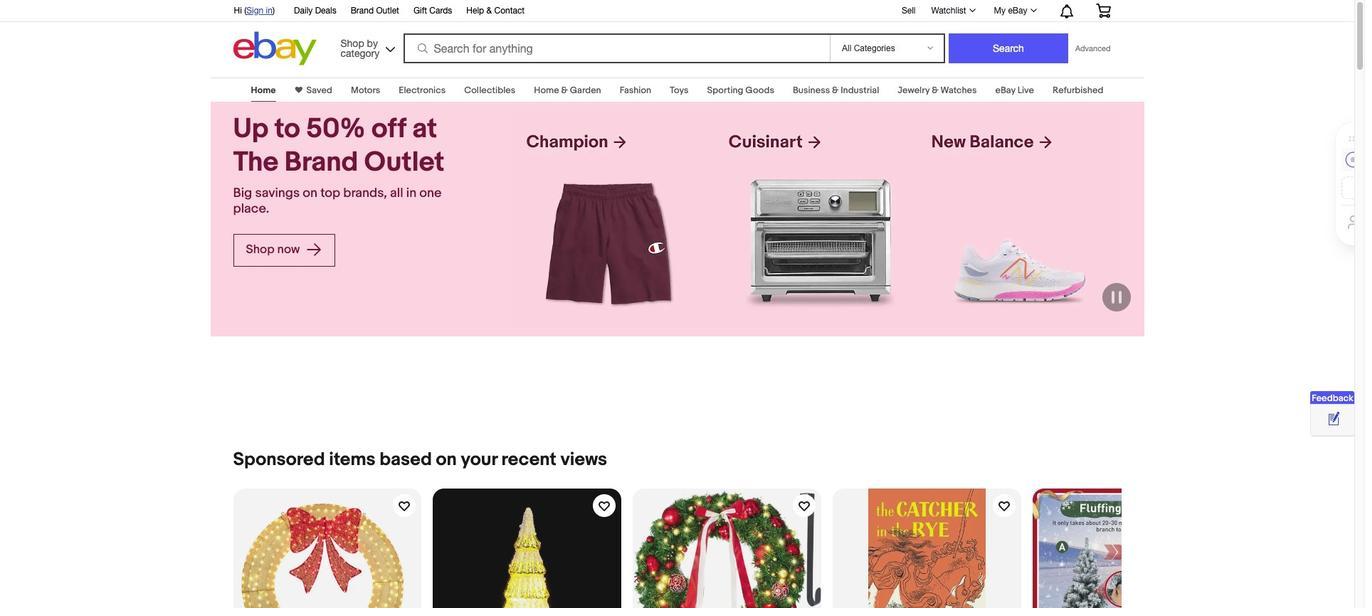 Task type: describe. For each thing, give the bounding box(es) containing it.
motors
[[351, 85, 380, 96]]

Search for anything text field
[[405, 35, 827, 62]]

daily
[[294, 6, 313, 16]]

watches
[[941, 85, 977, 96]]

place.
[[233, 201, 269, 217]]

help & contact
[[467, 6, 525, 16]]

big
[[233, 186, 252, 201]]

champion image
[[513, 111, 716, 327]]

sporting
[[707, 85, 744, 96]]

sign
[[247, 6, 264, 16]]

shop for shop by category
[[341, 37, 364, 49]]

sell
[[902, 5, 916, 15]]

goods
[[746, 85, 775, 96]]

refurbished link
[[1053, 85, 1104, 96]]

sporting goods
[[707, 85, 775, 96]]

brand inside the up to 50% off at the brand outlet big savings on top brands, all in one place.
[[285, 146, 358, 179]]

brand outlet
[[351, 6, 399, 16]]

one
[[420, 186, 442, 201]]

gift cards link
[[414, 4, 452, 19]]

based
[[380, 449, 432, 471]]

views
[[561, 449, 607, 471]]

outlet inside account 'navigation'
[[376, 6, 399, 16]]

off
[[372, 112, 406, 146]]

collectibles
[[464, 85, 516, 96]]

saved link
[[302, 85, 332, 96]]

up to 50% off at the brand outlet big savings on top brands, all in one place.
[[233, 112, 445, 217]]

jewelry & watches link
[[898, 85, 977, 96]]

up to 50% off at the brand outlet link
[[233, 112, 470, 180]]

electronics link
[[399, 85, 446, 96]]

gift cards
[[414, 6, 452, 16]]

items
[[329, 449, 376, 471]]

sign in link
[[247, 6, 273, 16]]

saved
[[307, 85, 332, 96]]

brands,
[[343, 186, 387, 201]]

shop now link
[[233, 234, 336, 267]]

(
[[244, 6, 247, 16]]

all
[[390, 186, 404, 201]]

help
[[467, 6, 484, 16]]

up
[[233, 112, 269, 146]]

sponsored
[[233, 449, 325, 471]]

home for home
[[251, 85, 276, 96]]

on inside the up to 50% off at the brand outlet big savings on top brands, all in one place.
[[303, 186, 318, 201]]

& for garden
[[561, 85, 568, 96]]

ebay inside up to 50% off at the brand outlet main content
[[996, 85, 1016, 96]]

shop now
[[246, 243, 303, 257]]

industrial
[[841, 85, 879, 96]]

brand inside account 'navigation'
[[351, 6, 374, 16]]

contact
[[494, 6, 525, 16]]

sporting goods link
[[707, 85, 775, 96]]

watchlist
[[932, 6, 967, 16]]

ebay inside account 'navigation'
[[1008, 6, 1028, 16]]

your shopping cart image
[[1095, 4, 1112, 18]]

& for contact
[[487, 6, 492, 16]]

shop by category
[[341, 37, 380, 59]]

garden
[[570, 85, 601, 96]]

recent
[[502, 449, 557, 471]]

my ebay link
[[986, 2, 1043, 19]]



Task type: vqa. For each thing, say whether or not it's contained in the screenshot.
the Contact to the left
no



Task type: locate. For each thing, give the bounding box(es) containing it.
0 vertical spatial in
[[266, 6, 273, 16]]

0 horizontal spatial home
[[251, 85, 276, 96]]

jewelry & watches
[[898, 85, 977, 96]]

outlet up all on the top left of the page
[[364, 146, 445, 179]]

shop for shop now
[[246, 243, 275, 257]]

sell link
[[896, 5, 922, 15]]

1 horizontal spatial on
[[436, 449, 457, 471]]

1 vertical spatial on
[[436, 449, 457, 471]]

business
[[793, 85, 830, 96]]

0 horizontal spatial shop
[[246, 243, 275, 257]]

1 vertical spatial ebay
[[996, 85, 1016, 96]]

fashion
[[620, 85, 652, 96]]

0 vertical spatial outlet
[[376, 6, 399, 16]]

refurbished
[[1053, 85, 1104, 96]]

home
[[251, 85, 276, 96], [534, 85, 559, 96]]

0 vertical spatial on
[[303, 186, 318, 201]]

& for industrial
[[832, 85, 839, 96]]

brand up top
[[285, 146, 358, 179]]

shop inside up to 50% off at the brand outlet main content
[[246, 243, 275, 257]]

hi
[[234, 6, 242, 16]]

1 home from the left
[[251, 85, 276, 96]]

shop
[[341, 37, 364, 49], [246, 243, 275, 257]]

)
[[273, 6, 275, 16]]

business & industrial link
[[793, 85, 879, 96]]

feedback
[[1312, 393, 1354, 404]]

fashion link
[[620, 85, 652, 96]]

toys
[[670, 85, 689, 96]]

1 vertical spatial in
[[406, 186, 417, 201]]

& for watches
[[932, 85, 939, 96]]

shop left by
[[341, 37, 364, 49]]

ebay live link
[[996, 85, 1034, 96]]

live
[[1018, 85, 1034, 96]]

your
[[461, 449, 498, 471]]

1 horizontal spatial home
[[534, 85, 559, 96]]

0 horizontal spatial in
[[266, 6, 273, 16]]

0 vertical spatial shop
[[341, 37, 364, 49]]

in inside the up to 50% off at the brand outlet big savings on top brands, all in one place.
[[406, 186, 417, 201]]

category
[[341, 47, 380, 59]]

advanced link
[[1069, 34, 1118, 63]]

new balance image
[[919, 111, 1122, 327]]

daily deals link
[[294, 4, 337, 19]]

& right business
[[832, 85, 839, 96]]

up to 50% off at the brand outlet main content
[[0, 69, 1355, 609]]

on left 'your'
[[436, 449, 457, 471]]

1 horizontal spatial shop
[[341, 37, 364, 49]]

2 home from the left
[[534, 85, 559, 96]]

& inside account 'navigation'
[[487, 6, 492, 16]]

the
[[233, 146, 279, 179]]

electronics
[[399, 85, 446, 96]]

motors link
[[351, 85, 380, 96]]

brand up by
[[351, 6, 374, 16]]

by
[[367, 37, 378, 49]]

on
[[303, 186, 318, 201], [436, 449, 457, 471]]

help & contact link
[[467, 4, 525, 19]]

& left garden
[[561, 85, 568, 96]]

collectibles link
[[464, 85, 516, 96]]

ebay left live
[[996, 85, 1016, 96]]

0 horizontal spatial on
[[303, 186, 318, 201]]

my ebay
[[994, 6, 1028, 16]]

deals
[[315, 6, 337, 16]]

&
[[487, 6, 492, 16], [561, 85, 568, 96], [832, 85, 839, 96], [932, 85, 939, 96]]

top
[[321, 186, 340, 201]]

home for home & garden
[[534, 85, 559, 96]]

none submit inside shop by category banner
[[949, 33, 1069, 63]]

watchlist link
[[924, 2, 982, 19]]

ebay right my
[[1008, 6, 1028, 16]]

ebay
[[1008, 6, 1028, 16], [996, 85, 1016, 96]]

outlet left the gift
[[376, 6, 399, 16]]

account navigation
[[226, 0, 1122, 22]]

my
[[994, 6, 1006, 16]]

0 vertical spatial brand
[[351, 6, 374, 16]]

1 vertical spatial outlet
[[364, 146, 445, 179]]

& right jewelry
[[932, 85, 939, 96]]

& right help
[[487, 6, 492, 16]]

now
[[277, 243, 300, 257]]

1 vertical spatial shop
[[246, 243, 275, 257]]

1 horizontal spatial in
[[406, 186, 417, 201]]

shop left the "now"
[[246, 243, 275, 257]]

home & garden link
[[534, 85, 601, 96]]

toys link
[[670, 85, 689, 96]]

0 vertical spatial ebay
[[1008, 6, 1028, 16]]

in inside account 'navigation'
[[266, 6, 273, 16]]

gift
[[414, 6, 427, 16]]

outlet
[[376, 6, 399, 16], [364, 146, 445, 179]]

savings
[[255, 186, 300, 201]]

shop by category banner
[[226, 0, 1122, 69]]

in
[[266, 6, 273, 16], [406, 186, 417, 201]]

50%
[[306, 112, 366, 146]]

on left top
[[303, 186, 318, 201]]

business & industrial
[[793, 85, 879, 96]]

shop inside shop by category
[[341, 37, 364, 49]]

ebay live
[[996, 85, 1034, 96]]

to
[[275, 112, 300, 146]]

brand outlet link
[[351, 4, 399, 19]]

in right all on the top left of the page
[[406, 186, 417, 201]]

in right sign
[[266, 6, 273, 16]]

home up up
[[251, 85, 276, 96]]

hi ( sign in )
[[234, 6, 275, 16]]

daily deals
[[294, 6, 337, 16]]

cuisinart image
[[716, 111, 919, 327]]

advanced
[[1076, 44, 1111, 53]]

sponsored items based on your recent views
[[233, 449, 607, 471]]

outlet inside the up to 50% off at the brand outlet big savings on top brands, all in one place.
[[364, 146, 445, 179]]

at
[[412, 112, 437, 146]]

1 vertical spatial brand
[[285, 146, 358, 179]]

brand
[[351, 6, 374, 16], [285, 146, 358, 179]]

home left garden
[[534, 85, 559, 96]]

None submit
[[949, 33, 1069, 63]]

cards
[[430, 6, 452, 16]]

jewelry
[[898, 85, 930, 96]]

home & garden
[[534, 85, 601, 96]]

shop by category button
[[334, 32, 398, 62]]



